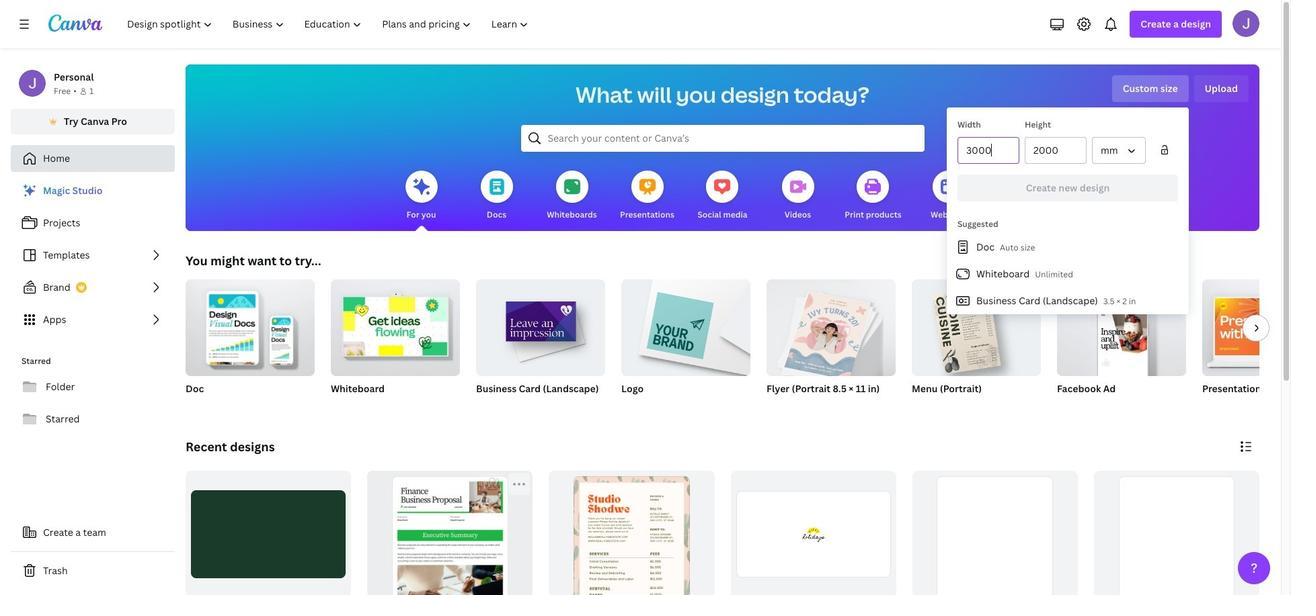 Task type: locate. For each thing, give the bounding box(es) containing it.
1 horizontal spatial list
[[947, 234, 1189, 315]]

jacob simon image
[[1233, 10, 1259, 37]]

None search field
[[521, 125, 924, 152]]

group
[[331, 274, 460, 413], [331, 274, 460, 377], [476, 274, 605, 413], [476, 274, 605, 377], [621, 274, 750, 413], [621, 274, 750, 377], [767, 274, 896, 413], [767, 274, 896, 381], [186, 280, 315, 413], [912, 280, 1041, 413], [912, 280, 1041, 377], [1057, 280, 1186, 413], [1057, 280, 1186, 377], [1202, 280, 1291, 413], [1202, 280, 1291, 377], [367, 471, 533, 596], [549, 471, 714, 596], [731, 471, 896, 596], [912, 471, 1078, 596], [1094, 471, 1259, 596]]

list
[[11, 178, 175, 334], [947, 234, 1189, 315]]

None number field
[[966, 138, 1011, 163], [1034, 138, 1078, 163], [966, 138, 1011, 163], [1034, 138, 1078, 163]]

top level navigation element
[[118, 11, 540, 38]]



Task type: vqa. For each thing, say whether or not it's contained in the screenshot.
'number field'
yes



Task type: describe. For each thing, give the bounding box(es) containing it.
Units: mm button
[[1092, 137, 1146, 164]]

Search search field
[[548, 126, 897, 151]]

0 horizontal spatial list
[[11, 178, 175, 334]]



